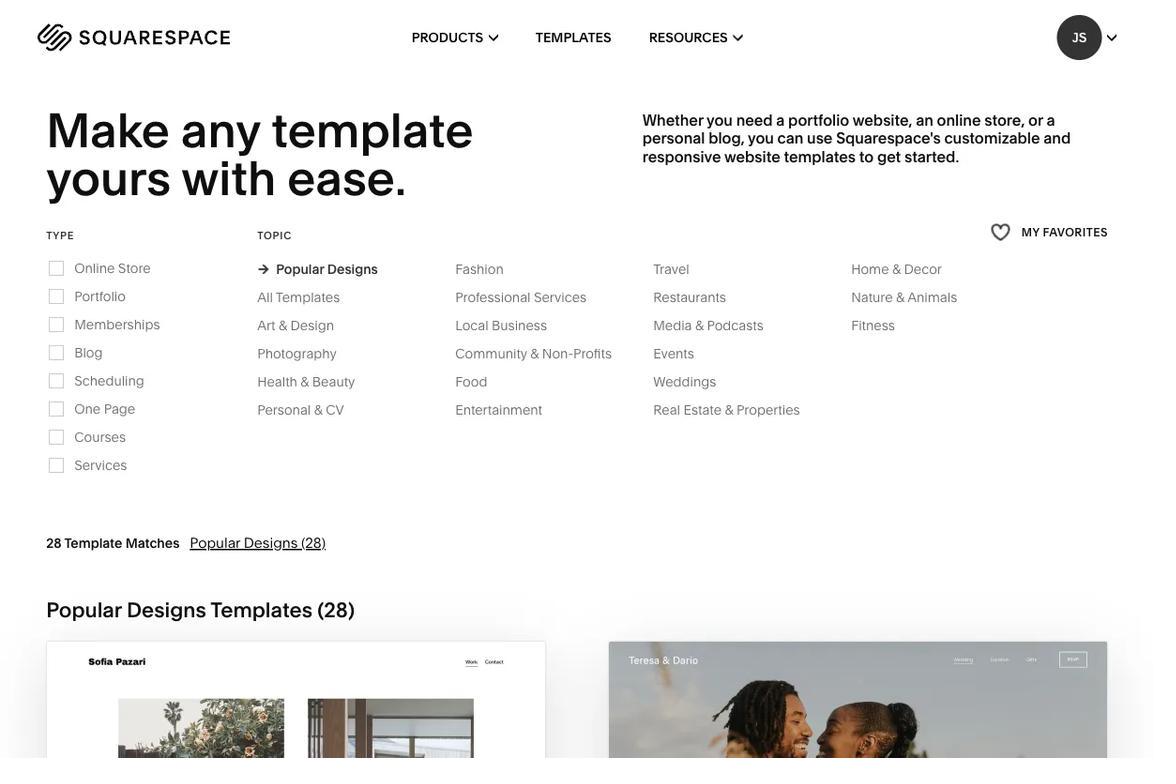 Task type: vqa. For each thing, say whether or not it's contained in the screenshot.
Sell on-demand videos's 'Sell'
no



Task type: locate. For each thing, give the bounding box(es) containing it.
and
[[1044, 129, 1071, 147]]

media
[[654, 318, 692, 334]]

or
[[1029, 111, 1044, 129]]

can
[[778, 129, 804, 147]]

home & decor link
[[852, 261, 961, 277]]

services down courses
[[74, 458, 127, 473]]

make any template yours with ease.
[[46, 101, 484, 207]]

2 vertical spatial templates
[[211, 597, 313, 623]]

dario image
[[609, 642, 1108, 759]]

& right 'art'
[[279, 318, 287, 334]]

& for animals
[[897, 289, 905, 305]]

entertainment
[[456, 402, 543, 418]]

whether you need a portfolio website, an online store, or a personal blog, you can use squarespace's customizable and responsive website templates to get started.
[[643, 111, 1071, 165]]

community & non-profits
[[456, 346, 612, 362]]

personal
[[643, 129, 706, 147]]

community
[[456, 346, 528, 362]]

a right or
[[1047, 111, 1056, 129]]

& right health
[[301, 374, 309, 390]]

0 horizontal spatial designs
[[127, 597, 206, 623]]

popular up all templates
[[276, 261, 324, 277]]

nature & animals link
[[852, 289, 977, 305]]

topic
[[257, 229, 292, 242]]

)
[[348, 597, 355, 623]]

travel link
[[654, 261, 709, 277]]

all templates link
[[257, 289, 359, 305]]

one page
[[74, 401, 135, 417]]

1 vertical spatial designs
[[244, 534, 298, 552]]

1 vertical spatial services
[[74, 458, 127, 473]]

0 vertical spatial 28
[[46, 535, 62, 551]]

nature
[[852, 289, 893, 305]]

restaurants link
[[654, 289, 745, 305]]

type
[[46, 229, 74, 242]]

pazari image
[[47, 642, 545, 759]]

template
[[271, 101, 474, 160]]

all templates
[[257, 289, 340, 305]]

photography
[[257, 346, 337, 362]]

28 left template
[[46, 535, 62, 551]]

(28)
[[301, 534, 326, 552]]

2 a from the left
[[1047, 111, 1056, 129]]

pazari element
[[47, 642, 545, 759]]

a
[[777, 111, 785, 129], [1047, 111, 1056, 129]]

page
[[104, 401, 135, 417]]

a right need
[[777, 111, 785, 129]]

online store
[[74, 260, 151, 276]]

1 horizontal spatial you
[[748, 129, 774, 147]]

& right media
[[696, 318, 704, 334]]

fitness
[[852, 318, 896, 334]]

0 vertical spatial designs
[[327, 261, 378, 277]]

templates link
[[536, 0, 612, 75]]

community & non-profits link
[[456, 346, 631, 362]]

you
[[707, 111, 733, 129], [748, 129, 774, 147]]

get
[[878, 147, 902, 165]]

local
[[456, 318, 489, 334]]

2 horizontal spatial designs
[[327, 261, 378, 277]]

animals
[[908, 289, 958, 305]]

real
[[654, 402, 681, 418]]

started.
[[905, 147, 960, 165]]

website
[[725, 147, 781, 165]]

1 vertical spatial popular
[[190, 534, 241, 552]]

1 vertical spatial 28
[[324, 597, 348, 623]]

design
[[291, 318, 334, 334]]

portfolio
[[74, 289, 126, 304]]

popular for popular designs
[[276, 261, 324, 277]]

services
[[534, 289, 587, 305], [74, 458, 127, 473]]

popular right matches
[[190, 534, 241, 552]]

0 vertical spatial templates
[[536, 30, 612, 46]]

my
[[1022, 225, 1040, 239]]

0 horizontal spatial a
[[777, 111, 785, 129]]

28 down (28) at bottom
[[324, 597, 348, 623]]

& for non-
[[531, 346, 539, 362]]

1 horizontal spatial designs
[[244, 534, 298, 552]]

one
[[74, 401, 101, 417]]

blog
[[74, 345, 103, 361]]

& right nature
[[897, 289, 905, 305]]

business
[[492, 318, 547, 334]]

resources
[[649, 30, 728, 46]]

yours
[[46, 149, 171, 207]]

you left can
[[748, 129, 774, 147]]

& left non-
[[531, 346, 539, 362]]

you left need
[[707, 111, 733, 129]]

podcasts
[[707, 318, 764, 334]]

designs
[[327, 261, 378, 277], [244, 534, 298, 552], [127, 597, 206, 623]]

professional services link
[[456, 289, 606, 305]]

2 vertical spatial designs
[[127, 597, 206, 623]]

art & design
[[257, 318, 334, 334]]

ease.
[[287, 149, 407, 207]]

services up business
[[534, 289, 587, 305]]

popular designs (28) link
[[190, 534, 326, 552]]

store,
[[985, 111, 1026, 129]]

0 horizontal spatial services
[[74, 458, 127, 473]]

popular designs (28)
[[190, 534, 326, 552]]

0 vertical spatial services
[[534, 289, 587, 305]]

& left "cv"
[[314, 402, 323, 418]]

1 horizontal spatial a
[[1047, 111, 1056, 129]]

1 horizontal spatial popular
[[190, 534, 241, 552]]

weddings
[[654, 374, 717, 390]]

& right home
[[893, 261, 901, 277]]

1 a from the left
[[777, 111, 785, 129]]

2 horizontal spatial popular
[[276, 261, 324, 277]]

0 horizontal spatial popular
[[46, 597, 122, 623]]

online
[[938, 111, 982, 129]]

popular down template
[[46, 597, 122, 623]]

local business link
[[456, 318, 566, 334]]

weddings link
[[654, 374, 735, 390]]

food link
[[456, 374, 506, 390]]

fitness link
[[852, 318, 914, 334]]

designs down matches
[[127, 597, 206, 623]]

designs left (28) at bottom
[[244, 534, 298, 552]]

2 vertical spatial popular
[[46, 597, 122, 623]]

events link
[[654, 346, 713, 362]]

designs up all templates link
[[327, 261, 378, 277]]

templates
[[536, 30, 612, 46], [276, 289, 340, 305], [211, 597, 313, 623]]

art
[[257, 318, 276, 334]]

designs for popular designs templates ( 28 )
[[127, 597, 206, 623]]

0 vertical spatial popular
[[276, 261, 324, 277]]

real estate & properties link
[[654, 402, 819, 418]]

popular
[[276, 261, 324, 277], [190, 534, 241, 552], [46, 597, 122, 623]]

any
[[181, 101, 260, 160]]



Task type: describe. For each thing, give the bounding box(es) containing it.
scheduling
[[74, 373, 144, 389]]

templates
[[784, 147, 856, 165]]

food
[[456, 374, 488, 390]]

blog,
[[709, 129, 745, 147]]

fashion link
[[456, 261, 523, 277]]

events
[[654, 346, 695, 362]]

products button
[[412, 0, 498, 75]]

decor
[[905, 261, 943, 277]]

courses
[[74, 429, 126, 445]]

photography link
[[257, 346, 356, 362]]

entertainment link
[[456, 402, 561, 418]]

js button
[[1058, 15, 1117, 60]]

health
[[257, 374, 298, 390]]

website,
[[853, 111, 913, 129]]

online
[[74, 260, 115, 276]]

an
[[917, 111, 934, 129]]

(
[[317, 597, 324, 623]]

1 horizontal spatial services
[[534, 289, 587, 305]]

art & design link
[[257, 318, 353, 334]]

fashion
[[456, 261, 504, 277]]

portfolio
[[789, 111, 850, 129]]

non-
[[542, 346, 574, 362]]

store
[[118, 260, 151, 276]]

popular for popular designs templates ( 28 )
[[46, 597, 122, 623]]

js
[[1073, 30, 1088, 46]]

real estate & properties
[[654, 402, 801, 418]]

professional services
[[456, 289, 587, 305]]

memberships
[[74, 317, 160, 333]]

squarespace's
[[837, 129, 941, 147]]

template
[[64, 535, 122, 551]]

& right estate
[[725, 402, 734, 418]]

products
[[412, 30, 484, 46]]

properties
[[737, 402, 801, 418]]

nature & animals
[[852, 289, 958, 305]]

1 horizontal spatial 28
[[324, 597, 348, 623]]

matches
[[125, 535, 180, 551]]

1 vertical spatial templates
[[276, 289, 340, 305]]

professional
[[456, 289, 531, 305]]

my favorites link
[[991, 220, 1109, 245]]

local business
[[456, 318, 547, 334]]

personal
[[257, 402, 311, 418]]

estate
[[684, 402, 722, 418]]

resources button
[[649, 0, 743, 75]]

beauty
[[312, 374, 355, 390]]

to
[[860, 147, 874, 165]]

health & beauty link
[[257, 374, 374, 390]]

make
[[46, 101, 170, 160]]

need
[[737, 111, 773, 129]]

popular designs link
[[257, 261, 378, 277]]

squarespace logo link
[[38, 23, 253, 52]]

designs for popular designs
[[327, 261, 378, 277]]

use
[[808, 129, 833, 147]]

media & podcasts
[[654, 318, 764, 334]]

popular for popular designs (28)
[[190, 534, 241, 552]]

restaurants
[[654, 289, 727, 305]]

my favorites
[[1022, 225, 1109, 239]]

& for beauty
[[301, 374, 309, 390]]

popular designs
[[276, 261, 378, 277]]

designs for popular designs (28)
[[244, 534, 298, 552]]

personal & cv link
[[257, 402, 363, 418]]

personal & cv
[[257, 402, 344, 418]]

favorites
[[1044, 225, 1109, 239]]

& for cv
[[314, 402, 323, 418]]

28 template matches
[[46, 535, 180, 551]]

all
[[257, 289, 273, 305]]

& for podcasts
[[696, 318, 704, 334]]

dario element
[[609, 642, 1108, 759]]

whether
[[643, 111, 704, 129]]

customizable
[[945, 129, 1041, 147]]

with
[[181, 149, 276, 207]]

0 horizontal spatial 28
[[46, 535, 62, 551]]

& for design
[[279, 318, 287, 334]]

home & decor
[[852, 261, 943, 277]]

responsive
[[643, 147, 721, 165]]

& for decor
[[893, 261, 901, 277]]

0 horizontal spatial you
[[707, 111, 733, 129]]

squarespace logo image
[[38, 23, 230, 52]]

popular designs templates ( 28 )
[[46, 597, 355, 623]]



